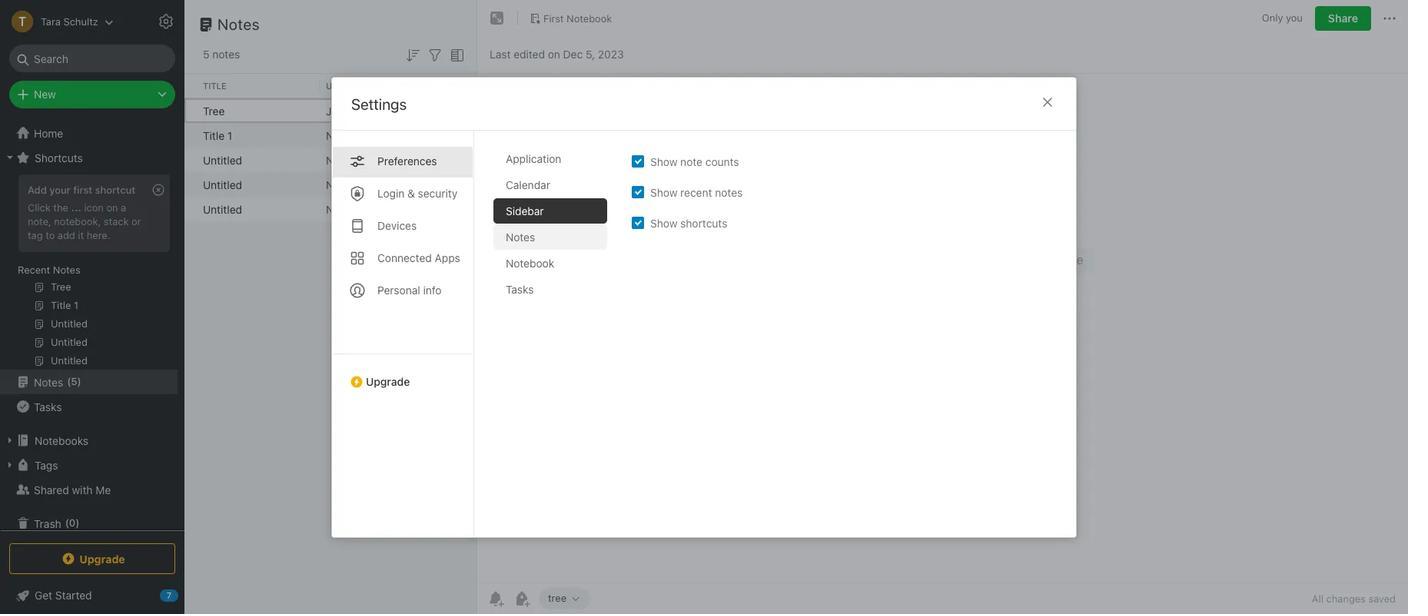 Task type: locate. For each thing, give the bounding box(es) containing it.
now
[[350, 104, 371, 117]]

2023
[[598, 47, 624, 60]]

notes tab
[[494, 224, 608, 250]]

1 vertical spatial notes
[[715, 185, 743, 198]]

first notebook up calendar
[[465, 153, 538, 167]]

icon on a note, notebook, stack or tag to add it here.
[[28, 201, 141, 241]]

notebook for 13
[[489, 203, 538, 216]]

upgrade
[[366, 375, 410, 388], [79, 553, 125, 566]]

2 show from the top
[[651, 185, 678, 198]]

trash ( 0 )
[[34, 517, 79, 530]]

0 vertical spatial upgrade
[[366, 375, 410, 388]]

1 vertical spatial upgrade button
[[9, 544, 175, 575]]

1 horizontal spatial nov 13
[[395, 203, 429, 216]]

notes up tasks button
[[34, 376, 63, 389]]

notes inside note list element
[[218, 15, 260, 33]]

0 vertical spatial settings
[[194, 15, 234, 27]]

shared with me link
[[0, 478, 178, 502]]

1 vertical spatial show
[[651, 185, 678, 198]]

add a reminder image
[[487, 590, 505, 608]]

2 title from the top
[[203, 129, 225, 142]]

) up tasks button
[[77, 376, 81, 388]]

0
[[69, 517, 76, 529]]

apps
[[435, 251, 461, 264]]

0 horizontal spatial upgrade
[[79, 553, 125, 566]]

0 vertical spatial upgrade button
[[332, 353, 474, 394]]

1 horizontal spatial 14
[[418, 178, 430, 191]]

expand tags image
[[4, 459, 16, 471]]

0 horizontal spatial 5
[[71, 376, 77, 388]]

untitled for nov 13
[[203, 203, 242, 216]]

show
[[651, 155, 678, 168], [651, 185, 678, 198], [651, 216, 678, 229]]

row group inside note list element
[[185, 98, 735, 221]]

1 vertical spatial 5
[[71, 376, 77, 388]]

first for nov 27
[[465, 153, 486, 167]]

show for show shortcuts
[[651, 216, 678, 229]]

nov 27 for 28
[[395, 129, 430, 142]]

home
[[34, 127, 63, 140]]

settings down updated
[[351, 95, 407, 113]]

edited
[[514, 47, 545, 60]]

settings up 5 notes at the left of page
[[194, 15, 234, 27]]

0 horizontal spatial 13
[[349, 203, 360, 216]]

nov 13 down nov 28
[[326, 203, 360, 216]]

upgrade for the left upgrade popup button
[[79, 553, 125, 566]]

nov 27
[[395, 129, 430, 142], [326, 153, 361, 167], [395, 153, 430, 167]]

1 untitled from the top
[[203, 153, 242, 167]]

on left a
[[106, 201, 118, 214]]

1 min ago
[[395, 104, 443, 117]]

title
[[203, 81, 227, 91], [203, 129, 225, 142]]

1 vertical spatial )
[[76, 517, 79, 529]]

notebook
[[567, 12, 612, 24], [489, 129, 538, 142], [489, 153, 538, 167], [489, 178, 538, 191], [489, 203, 538, 216], [506, 256, 555, 270]]

notes inside tab
[[506, 230, 535, 243]]

0 horizontal spatial settings
[[194, 15, 234, 27]]

row group containing tree
[[185, 98, 735, 221]]

first up last edited on dec 5, 2023
[[544, 12, 564, 24]]

1 vertical spatial title
[[203, 129, 225, 142]]

notes down settings tooltip
[[212, 48, 240, 61]]

notebook tab
[[494, 250, 608, 276]]

close image
[[1039, 93, 1058, 111]]

notebooks link
[[0, 428, 178, 453]]

0 horizontal spatial on
[[106, 201, 118, 214]]

( inside notes ( 5 )
[[67, 376, 71, 388]]

first notebook up application
[[465, 129, 538, 142]]

a
[[121, 201, 126, 214]]

show shortcuts
[[651, 216, 728, 229]]

0 horizontal spatial tab list
[[332, 130, 475, 537]]

notebook up 5,
[[567, 12, 612, 24]]

tag
[[28, 229, 43, 241]]

settings inside tooltip
[[194, 15, 234, 27]]

notebook for 28
[[489, 129, 538, 142]]

5
[[203, 48, 210, 61], [71, 376, 77, 388]]

0 horizontal spatial nov 13
[[326, 203, 360, 216]]

1 row group from the top
[[185, 74, 812, 98]]

( up tasks button
[[67, 376, 71, 388]]

me
[[96, 483, 111, 496]]

27 up login & security on the top
[[418, 153, 430, 167]]

1 vertical spatial untitled
[[203, 178, 242, 191]]

notebook down the notes tab
[[506, 256, 555, 270]]

tab list for show note counts
[[494, 146, 620, 537]]

0 vertical spatial notes
[[212, 48, 240, 61]]

1 vertical spatial upgrade
[[79, 553, 125, 566]]

add
[[58, 229, 75, 241]]

title down tree
[[203, 129, 225, 142]]

5,
[[586, 47, 595, 60]]

2 vertical spatial show
[[651, 216, 678, 229]]

settings
[[194, 15, 234, 27], [351, 95, 407, 113]]

upgrade button inside tab list
[[332, 353, 474, 394]]

(
[[67, 376, 71, 388], [65, 517, 69, 529]]

27 for 28
[[418, 129, 430, 142]]

1 horizontal spatial tab list
[[494, 146, 620, 537]]

first notebook up the sidebar
[[465, 178, 538, 191]]

nov 27 for 27
[[395, 153, 430, 167]]

5 down settings tooltip
[[203, 48, 210, 61]]

1 horizontal spatial upgrade button
[[332, 353, 474, 394]]

0 vertical spatial 5
[[203, 48, 210, 61]]

( inside trash ( 0 )
[[65, 517, 69, 529]]

0 horizontal spatial nov 14
[[326, 178, 360, 191]]

first left the sidebar
[[465, 203, 486, 216]]

) inside trash ( 0 )
[[76, 517, 79, 529]]

add your first shortcut
[[28, 184, 135, 196]]

first left application
[[465, 153, 486, 167]]

1 vertical spatial on
[[106, 201, 118, 214]]

first down location
[[465, 129, 486, 142]]

5 notes
[[203, 48, 240, 61]]

1 horizontal spatial on
[[548, 47, 561, 60]]

3 show from the top
[[651, 216, 678, 229]]

notebook up the sidebar
[[489, 178, 538, 191]]

tab list for calendar
[[332, 130, 475, 537]]

0 vertical spatial untitled
[[203, 153, 242, 167]]

1 horizontal spatial nov 14
[[395, 178, 430, 191]]

0 horizontal spatial tasks
[[34, 400, 62, 413]]

connected apps
[[378, 251, 461, 264]]

nov 14 down preferences
[[395, 178, 430, 191]]

notes
[[218, 15, 260, 33], [506, 230, 535, 243], [53, 264, 81, 276], [34, 376, 63, 389]]

1 title from the top
[[203, 81, 227, 91]]

first right the security
[[465, 178, 486, 191]]

first for nov 28
[[465, 129, 486, 142]]

first
[[73, 184, 92, 196]]

2 row group from the top
[[185, 98, 735, 221]]

notebook up calendar
[[489, 153, 538, 167]]

row group
[[185, 74, 812, 98], [185, 98, 735, 221]]

notes down counts
[[715, 185, 743, 198]]

upgrade button
[[332, 353, 474, 394], [9, 544, 175, 575]]

1 horizontal spatial upgrade
[[366, 375, 410, 388]]

add
[[28, 184, 47, 196]]

13
[[349, 203, 360, 216], [418, 203, 429, 216]]

0 horizontal spatial notes
[[212, 48, 240, 61]]

nov
[[326, 129, 346, 142], [395, 129, 415, 142], [326, 153, 346, 167], [395, 153, 415, 167], [326, 178, 346, 191], [395, 178, 415, 191], [326, 203, 346, 216], [395, 203, 415, 216]]

1 13 from the left
[[349, 203, 360, 216]]

2 untitled from the top
[[203, 178, 242, 191]]

show right show note counts option
[[651, 155, 678, 168]]

untitled
[[203, 153, 242, 167], [203, 178, 242, 191], [203, 203, 242, 216]]

1 horizontal spatial 13
[[418, 203, 429, 216]]

0 vertical spatial on
[[548, 47, 561, 60]]

tab list containing application
[[494, 146, 620, 537]]

27
[[418, 129, 430, 142], [349, 153, 361, 167], [418, 153, 430, 167]]

first notebook
[[544, 12, 612, 24], [465, 129, 538, 142], [465, 153, 538, 167], [465, 178, 538, 191], [465, 203, 538, 216]]

Note Editor text field
[[478, 74, 1409, 583]]

first
[[544, 12, 564, 24], [465, 129, 486, 142], [465, 153, 486, 167], [465, 178, 486, 191], [465, 203, 486, 216]]

first notebook for nov 13
[[465, 203, 538, 216]]

last edited on dec 5, 2023
[[490, 47, 624, 60]]

Show shortcuts checkbox
[[632, 216, 644, 229]]

stack
[[104, 215, 129, 228]]

first notebook up "dec" at the left of page
[[544, 12, 612, 24]]

notebook up application
[[489, 129, 538, 142]]

untitled for nov 14
[[203, 178, 242, 191]]

updated
[[326, 81, 366, 91]]

0 vertical spatial )
[[77, 376, 81, 388]]

27 down 28
[[349, 153, 361, 167]]

5 inside notes ( 5 )
[[71, 376, 77, 388]]

title for title
[[203, 81, 227, 91]]

nov 13 down the &
[[395, 203, 429, 216]]

notebook down calendar
[[489, 203, 538, 216]]

1 vertical spatial (
[[65, 517, 69, 529]]

upgrade inside tab list
[[366, 375, 410, 388]]

notebook for 27
[[489, 153, 538, 167]]

1 horizontal spatial settings
[[351, 95, 407, 113]]

nov 13
[[326, 203, 360, 216], [395, 203, 429, 216]]

show right show shortcuts option
[[651, 216, 678, 229]]

2 14 from the left
[[418, 178, 430, 191]]

notes inside notes ( 5 )
[[34, 376, 63, 389]]

0 vertical spatial show
[[651, 155, 678, 168]]

settings tooltip
[[171, 6, 246, 37]]

2 vertical spatial untitled
[[203, 203, 242, 216]]

on left "dec" at the left of page
[[548, 47, 561, 60]]

nov 14 left login
[[326, 178, 360, 191]]

14 right the &
[[418, 178, 430, 191]]

nov 14
[[326, 178, 360, 191], [395, 178, 430, 191]]

show right show recent notes checkbox
[[651, 185, 678, 198]]

0 vertical spatial (
[[67, 376, 71, 388]]

just
[[326, 104, 347, 117]]

( for trash
[[65, 517, 69, 529]]

untitled for nov 27
[[203, 153, 242, 167]]

notebooks
[[35, 434, 89, 447]]

Show note counts checkbox
[[632, 155, 644, 167]]

shortcuts
[[681, 216, 728, 229]]

0 vertical spatial title
[[203, 81, 227, 91]]

the
[[53, 201, 68, 214]]

0 horizontal spatial upgrade button
[[9, 544, 175, 575]]

tab list
[[332, 130, 475, 537], [494, 146, 620, 537]]

None search field
[[20, 45, 165, 72]]

calendar tab
[[494, 172, 608, 197]]

trash
[[34, 517, 61, 530]]

...
[[71, 201, 81, 214]]

Show recent notes checkbox
[[632, 186, 644, 198]]

group containing add your first shortcut
[[0, 170, 178, 376]]

tree
[[0, 121, 185, 545]]

expand notebooks image
[[4, 435, 16, 447]]

nov 27 down min
[[395, 129, 430, 142]]

notes down the sidebar
[[506, 230, 535, 243]]

1 vertical spatial tasks
[[34, 400, 62, 413]]

share
[[1329, 12, 1359, 25]]

1 show from the top
[[651, 155, 678, 168]]

1 vertical spatial settings
[[351, 95, 407, 113]]

( right trash on the bottom of page
[[65, 517, 69, 529]]

click
[[28, 201, 51, 214]]

1 horizontal spatial tasks
[[506, 283, 534, 296]]

expand note image
[[488, 9, 507, 28]]

notes up 5 notes at the left of page
[[218, 15, 260, 33]]

1 horizontal spatial 5
[[203, 48, 210, 61]]

only you
[[1263, 12, 1304, 24]]

27 for 27
[[418, 153, 430, 167]]

application tab
[[494, 146, 608, 171]]

) inside notes ( 5 )
[[77, 376, 81, 388]]

note list element
[[185, 0, 812, 615]]

) right trash on the bottom of page
[[76, 517, 79, 529]]

on
[[548, 47, 561, 60], [106, 201, 118, 214]]

first notebook down calendar
[[465, 203, 538, 216]]

first for nov 13
[[465, 203, 486, 216]]

first notebook for nov 27
[[465, 153, 538, 167]]

14 left login
[[349, 178, 360, 191]]

title up tree
[[203, 81, 227, 91]]

ago
[[424, 104, 443, 117]]

3 untitled from the top
[[203, 203, 242, 216]]

notes
[[212, 48, 240, 61], [715, 185, 743, 198]]

tasks down notes ( 5 )
[[34, 400, 62, 413]]

1 vertical spatial 1
[[228, 129, 232, 142]]

tab list containing preferences
[[332, 130, 475, 537]]

27 down 1 min ago
[[418, 129, 430, 142]]

group
[[0, 170, 178, 376]]

tasks inside button
[[34, 400, 62, 413]]

tasks down notebook "tab"
[[506, 283, 534, 296]]

note,
[[28, 215, 51, 228]]

1
[[395, 104, 400, 117], [228, 129, 232, 142]]

1 horizontal spatial notes
[[715, 185, 743, 198]]

0 vertical spatial 1
[[395, 104, 400, 117]]

nov 27 up the &
[[395, 153, 430, 167]]

0 vertical spatial tasks
[[506, 283, 534, 296]]

calendar
[[506, 178, 551, 191]]

5 up tasks button
[[71, 376, 77, 388]]

0 horizontal spatial 14
[[349, 178, 360, 191]]



Task type: vqa. For each thing, say whether or not it's contained in the screenshot.
tree
yes



Task type: describe. For each thing, give the bounding box(es) containing it.
1 14 from the left
[[349, 178, 360, 191]]

5 inside note list element
[[203, 48, 210, 61]]

) for trash
[[76, 517, 79, 529]]

show note counts
[[651, 155, 740, 168]]

saved
[[1369, 593, 1397, 605]]

last
[[490, 47, 511, 60]]

new button
[[9, 81, 175, 108]]

first notebook button
[[525, 8, 618, 29]]

2 13 from the left
[[418, 203, 429, 216]]

notebook inside button
[[567, 12, 612, 24]]

1 nov 13 from the left
[[326, 203, 360, 216]]

nov 28
[[326, 129, 362, 142]]

preferences
[[378, 154, 437, 167]]

first notebook for nov 14
[[465, 178, 538, 191]]

tree containing home
[[0, 121, 185, 545]]

tree
[[548, 592, 567, 605]]

you
[[1287, 12, 1304, 24]]

sidebar tab
[[494, 198, 608, 223]]

login
[[378, 187, 405, 200]]

dec
[[563, 47, 583, 60]]

with
[[72, 483, 93, 496]]

click the ...
[[28, 201, 81, 214]]

recent
[[681, 185, 713, 198]]

or
[[132, 215, 141, 228]]

first for nov 14
[[465, 178, 486, 191]]

personal info
[[378, 283, 442, 296]]

application
[[506, 152, 562, 165]]

your
[[49, 184, 71, 196]]

tasks tab
[[494, 276, 608, 302]]

tasks inside tab
[[506, 283, 534, 296]]

recent
[[18, 264, 50, 276]]

notebook for 14
[[489, 178, 538, 191]]

1 horizontal spatial 1
[[395, 104, 400, 117]]

notebook,
[[54, 215, 101, 228]]

tags
[[35, 459, 58, 472]]

security
[[418, 187, 458, 200]]

add tag image
[[513, 590, 531, 608]]

group inside tree
[[0, 170, 178, 376]]

shared with me
[[34, 483, 111, 496]]

upgrade for upgrade popup button in the tab list
[[366, 375, 410, 388]]

personal
[[378, 283, 420, 296]]

location
[[465, 81, 508, 91]]

min
[[403, 104, 421, 117]]

all changes saved
[[1313, 593, 1397, 605]]

&
[[408, 187, 415, 200]]

login & security
[[378, 187, 458, 200]]

on inside note window element
[[548, 47, 561, 60]]

show for show recent notes
[[651, 185, 678, 198]]

) for notes
[[77, 376, 81, 388]]

first inside button
[[544, 12, 564, 24]]

2 nov 13 from the left
[[395, 203, 429, 216]]

tags button
[[0, 453, 178, 478]]

first notebook for nov 28
[[465, 129, 538, 142]]

new
[[34, 88, 56, 101]]

note window element
[[478, 0, 1409, 615]]

on inside icon on a note, notebook, stack or tag to add it here.
[[106, 201, 118, 214]]

only
[[1263, 12, 1284, 24]]

counts
[[706, 155, 740, 168]]

title for title 1
[[203, 129, 225, 142]]

it
[[78, 229, 84, 241]]

notes right recent
[[53, 264, 81, 276]]

shortcuts button
[[0, 145, 178, 170]]

show recent notes
[[651, 185, 743, 198]]

notes inside note list element
[[212, 48, 240, 61]]

created
[[395, 81, 435, 91]]

nov 27 down nov 28
[[326, 153, 361, 167]]

devices
[[378, 219, 417, 232]]

tree
[[203, 104, 225, 117]]

28
[[349, 129, 362, 142]]

0 horizontal spatial 1
[[228, 129, 232, 142]]

tree button
[[539, 588, 591, 610]]

title 1
[[203, 129, 232, 142]]

tasks button
[[0, 395, 178, 419]]

here.
[[87, 229, 110, 241]]

shared
[[34, 483, 69, 496]]

notebook inside "tab"
[[506, 256, 555, 270]]

all
[[1313, 593, 1324, 605]]

connected
[[378, 251, 432, 264]]

icon
[[84, 201, 104, 214]]

note
[[681, 155, 703, 168]]

notes ( 5 )
[[34, 376, 81, 389]]

home link
[[0, 121, 185, 145]]

show for show note counts
[[651, 155, 678, 168]]

info
[[423, 283, 442, 296]]

1 nov 14 from the left
[[326, 178, 360, 191]]

settings image
[[157, 12, 175, 31]]

just now
[[326, 104, 371, 117]]

shortcut
[[95, 184, 135, 196]]

2 nov 14 from the left
[[395, 178, 430, 191]]

Search text field
[[20, 45, 165, 72]]

share button
[[1316, 6, 1372, 31]]

changes
[[1327, 593, 1367, 605]]

recent notes
[[18, 264, 81, 276]]

to
[[45, 229, 55, 241]]

row group containing title
[[185, 74, 812, 98]]

shortcuts
[[35, 151, 83, 164]]

sidebar
[[506, 204, 544, 217]]

first notebook inside button
[[544, 12, 612, 24]]

( for notes
[[67, 376, 71, 388]]



